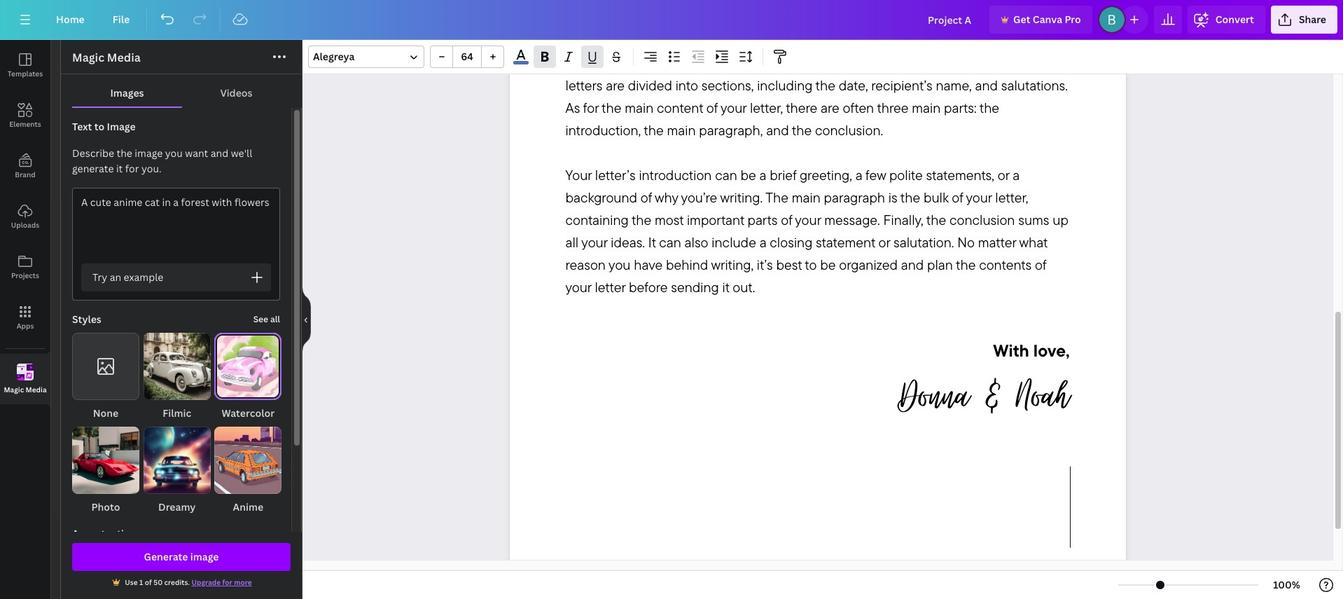 Task type: describe. For each thing, give the bounding box(es) containing it.
finally,
[[884, 211, 924, 229]]

get canva pro
[[1014, 13, 1082, 26]]

1 horizontal spatial can
[[660, 234, 682, 251]]

why
[[655, 189, 679, 206]]

1 horizontal spatial for
[[222, 577, 232, 587]]

into
[[676, 77, 698, 94]]

of right the bulk
[[952, 189, 964, 206]]

&
[[983, 367, 1003, 425]]

it's
[[757, 256, 773, 273]]

it
[[649, 234, 656, 251]]

elements
[[9, 119, 41, 129]]

– – number field
[[458, 50, 477, 63]]

make
[[820, 32, 852, 49]]

apps
[[17, 321, 34, 331]]

a inside if you're thinking of writing a letter yourself, make your intentions clear from the start. you can be fun and creative or straightforward, depending on your needs. most letters are divided into sections, including the date, recipient's name, and salutations. as for the main content of your letter, there are often three main parts: the introduction, the main paragraph, and the conclusion.
[[724, 32, 731, 49]]

is
[[889, 189, 898, 206]]

fun
[[635, 54, 655, 72]]

a left few in the top right of the page
[[856, 166, 863, 184]]

1
[[139, 577, 143, 587]]

use
[[125, 577, 138, 587]]

straightforward,
[[750, 54, 842, 72]]

anime
[[233, 500, 264, 514]]

projects button
[[0, 242, 50, 292]]

see all
[[253, 313, 280, 325]]

Design title text field
[[917, 6, 984, 34]]

writing.
[[721, 189, 763, 206]]

letter inside your letter's introduction can be a brief greeting, a few polite statements, or a background of why you're writing. the main paragraph is the bulk of your letter, containing the most important parts of your message. finally, the conclusion sums up all your ideas. it can also include a closing statement or salutation. no matter what reason you have behind writing, it's best to be organized and plan the contents of your letter before sending it out.
[[595, 278, 626, 296]]

upgrade
[[192, 577, 221, 587]]

see
[[253, 313, 268, 325]]

#3b75c2 image
[[514, 61, 529, 64]]

the up it
[[632, 211, 652, 229]]

2 horizontal spatial can
[[716, 166, 738, 184]]

home
[[56, 13, 85, 26]]

with love, donna & noa h
[[899, 340, 1070, 425]]

file
[[113, 13, 130, 26]]

name,
[[936, 77, 972, 94]]

main menu bar
[[0, 0, 1344, 40]]

you inside your letter's introduction can be a brief greeting, a few polite statements, or a background of why you're writing. the main paragraph is the bulk of your letter, containing the most important parts of your message. finally, the conclusion sums up all your ideas. it can also include a closing statement or salutation. no matter what reason you have behind writing, it's best to be organized and plan the contents of your letter before sending it out.
[[609, 256, 631, 273]]

salutations.
[[1002, 77, 1068, 94]]

you
[[566, 54, 588, 72]]

50
[[154, 577, 163, 587]]

file button
[[101, 6, 141, 34]]

up
[[1053, 211, 1069, 229]]

side panel tab list
[[0, 40, 50, 404]]

sections,
[[702, 77, 754, 94]]

filmic group
[[143, 333, 211, 421]]

0 vertical spatial are
[[606, 77, 625, 94]]

background
[[566, 189, 638, 206]]

message.
[[825, 211, 881, 229]]

thinking
[[615, 32, 663, 49]]

the inside describe the image you want and we'll generate it for you.
[[117, 146, 132, 160]]

to inside your letter's introduction can be a brief greeting, a few polite statements, or a background of why you're writing. the main paragraph is the bulk of your letter, containing the most important parts of your message. finally, the conclusion sums up all your ideas. it can also include a closing statement or salutation. no matter what reason you have behind writing, it's best to be organized and plan the contents of your letter before sending it out.
[[805, 256, 817, 273]]

statement
[[816, 234, 876, 251]]

it inside describe the image you want and we'll generate it for you.
[[116, 162, 123, 175]]

dreamy
[[158, 500, 196, 514]]

intentions
[[884, 32, 943, 49]]

of down sections,
[[707, 99, 718, 117]]

and inside your letter's introduction can be a brief greeting, a few polite statements, or a background of why you're writing. the main paragraph is the bulk of your letter, containing the most important parts of your message. finally, the conclusion sums up all your ideas. it can also include a closing statement or salutation. no matter what reason you have behind writing, it's best to be organized and plan the contents of your letter before sending it out.
[[902, 256, 924, 273]]

alegreya button
[[308, 46, 425, 68]]

statements,
[[927, 166, 995, 184]]

projects
[[11, 270, 39, 280]]

magic media inside button
[[4, 384, 47, 394]]

get
[[1014, 13, 1031, 26]]

of down what
[[1036, 256, 1047, 273]]

the down content
[[644, 121, 664, 139]]

your right on on the right of page
[[933, 54, 959, 72]]

your letter's introduction can be a brief greeting, a few polite statements, or a background of why you're writing. the main paragraph is the bulk of your letter, containing the most important parts of your message. finally, the conclusion sums up all your ideas. it can also include a closing statement or salutation. no matter what reason you have behind writing, it's best to be organized and plan the contents of your letter before sending it out.
[[566, 166, 1072, 296]]

and down needs.
[[976, 77, 999, 94]]

try an example button
[[81, 263, 271, 291]]

none
[[93, 406, 119, 420]]

on
[[915, 54, 930, 72]]

the right parts:
[[980, 99, 1000, 117]]

1 horizontal spatial magic media
[[72, 50, 141, 65]]

describe
[[72, 146, 114, 160]]

uploads button
[[0, 191, 50, 242]]

generate image button
[[72, 543, 291, 571]]

0 vertical spatial media
[[107, 50, 141, 65]]

you're inside your letter's introduction can be a brief greeting, a few polite statements, or a background of why you're writing. the main paragraph is the bulk of your letter, containing the most important parts of your message. finally, the conclusion sums up all your ideas. it can also include a closing statement or salutation. no matter what reason you have behind writing, it's best to be organized and plan the contents of your letter before sending it out.
[[681, 189, 718, 206]]

few
[[866, 166, 886, 184]]

more
[[234, 577, 252, 587]]

1 vertical spatial be
[[741, 166, 757, 184]]

home link
[[45, 6, 96, 34]]

your up closing
[[795, 211, 822, 229]]

you inside describe the image you want and we'll generate it for you.
[[165, 146, 183, 160]]

a down parts
[[760, 234, 767, 251]]

the down no
[[956, 256, 976, 273]]

sums
[[1019, 211, 1050, 229]]

behind
[[666, 256, 709, 273]]

photo group
[[72, 427, 139, 515]]

for inside if you're thinking of writing a letter yourself, make your intentions clear from the start. you can be fun and creative or straightforward, depending on your needs. most letters are divided into sections, including the date, recipient's name, and salutations. as for the main content of your letter, there are often three main parts: the introduction, the main paragraph, and the conclusion.
[[583, 99, 599, 117]]

yourself,
[[768, 32, 817, 49]]

letters
[[566, 77, 603, 94]]

1 vertical spatial are
[[821, 99, 840, 117]]

have
[[634, 256, 663, 273]]

be inside if you're thinking of writing a letter yourself, make your intentions clear from the start. you can be fun and creative or straightforward, depending on your needs. most letters are divided into sections, including the date, recipient's name, and salutations. as for the main content of your letter, there are often three main parts: the introduction, the main paragraph, and the conclusion.
[[617, 54, 632, 72]]

convert button
[[1188, 6, 1266, 34]]

styles
[[72, 312, 101, 326]]

upgrade for more link
[[192, 577, 252, 587]]

including
[[758, 77, 813, 94]]

share button
[[1272, 6, 1338, 34]]

the left date,
[[816, 77, 836, 94]]

ratio
[[108, 527, 130, 540]]

content
[[657, 99, 704, 117]]

recipient's
[[872, 77, 933, 94]]

parts
[[748, 211, 778, 229]]

the right is
[[901, 189, 921, 206]]

letter inside if you're thinking of writing a letter yourself, make your intentions clear from the start. you can be fun and creative or straightforward, depending on your needs. most letters are divided into sections, including the date, recipient's name, and salutations. as for the main content of your letter, there are often three main parts: the introduction, the main paragraph, and the conclusion.
[[734, 32, 765, 49]]

main down the divided
[[625, 99, 654, 117]]

media inside button
[[26, 384, 47, 394]]

date,
[[839, 77, 868, 94]]

all inside your letter's introduction can be a brief greeting, a few polite statements, or a background of why you're writing. the main paragraph is the bulk of your letter, containing the most important parts of your message. finally, the conclusion sums up all your ideas. it can also include a closing statement or salutation. no matter what reason you have behind writing, it's best to be organized and plan the contents of your letter before sending it out.
[[566, 234, 579, 251]]

plan
[[928, 256, 954, 273]]

main inside your letter's introduction can be a brief greeting, a few polite statements, or a background of why you're writing. the main paragraph is the bulk of your letter, containing the most important parts of your message. finally, the conclusion sums up all your ideas. it can also include a closing statement or salutation. no matter what reason you have behind writing, it's best to be organized and plan the contents of your letter before sending it out.
[[792, 189, 821, 206]]

100%
[[1274, 578, 1301, 591]]



Task type: locate. For each thing, give the bounding box(es) containing it.
photo
[[91, 500, 120, 514]]

0 horizontal spatial you
[[165, 146, 183, 160]]

uploads
[[11, 220, 39, 230]]

watercolor group
[[215, 333, 282, 421]]

1 vertical spatial it
[[723, 278, 730, 296]]

example
[[124, 270, 163, 284]]

get canva pro button
[[990, 6, 1093, 34]]

1 vertical spatial all
[[270, 313, 280, 325]]

with
[[994, 340, 1030, 361]]

none group
[[72, 333, 139, 421]]

it inside your letter's introduction can be a brief greeting, a few polite statements, or a background of why you're writing. the main paragraph is the bulk of your letter, containing the most important parts of your message. finally, the conclusion sums up all your ideas. it can also include a closing statement or salutation. no matter what reason you have behind writing, it's best to be organized and plan the contents of your letter before sending it out.
[[723, 278, 730, 296]]

all up reason
[[566, 234, 579, 251]]

of
[[666, 32, 678, 49], [707, 99, 718, 117], [641, 189, 652, 206], [952, 189, 964, 206], [781, 211, 793, 229], [1036, 256, 1047, 273], [145, 577, 152, 587]]

generate
[[72, 162, 114, 175]]

for right as
[[583, 99, 599, 117]]

a up the sums
[[1013, 166, 1020, 184]]

0 horizontal spatial letter
[[595, 278, 626, 296]]

anime group
[[215, 427, 282, 515]]

donna
[[899, 367, 970, 425]]

also
[[685, 234, 709, 251]]

can right you
[[591, 54, 613, 72]]

1 horizontal spatial magic
[[72, 50, 104, 65]]

are left often
[[821, 99, 840, 117]]

be
[[617, 54, 632, 72], [741, 166, 757, 184], [821, 256, 836, 273]]

0 horizontal spatial or
[[735, 54, 747, 72]]

be down statement
[[821, 256, 836, 273]]

1 vertical spatial media
[[26, 384, 47, 394]]

share
[[1300, 13, 1327, 26]]

0 horizontal spatial you're
[[576, 32, 612, 49]]

generate
[[144, 550, 188, 563]]

often
[[843, 99, 875, 117]]

it left the out. on the top of the page
[[723, 278, 730, 296]]

the down the bulk
[[927, 211, 947, 229]]

1 horizontal spatial image
[[190, 550, 219, 563]]

and down the salutation.
[[902, 256, 924, 273]]

the down get
[[1009, 32, 1028, 49]]

and
[[658, 54, 681, 72], [976, 77, 999, 94], [767, 121, 789, 139], [211, 146, 229, 160], [902, 256, 924, 273]]

magic down home link
[[72, 50, 104, 65]]

of left why at the top
[[641, 189, 652, 206]]

your
[[566, 166, 592, 184]]

0 vertical spatial or
[[735, 54, 747, 72]]

1 horizontal spatial to
[[805, 256, 817, 273]]

for left more
[[222, 577, 232, 587]]

0 vertical spatial for
[[583, 99, 599, 117]]

polite
[[890, 166, 923, 184]]

0 horizontal spatial to
[[94, 120, 104, 133]]

h
[[1056, 367, 1070, 425]]

magic media down apps
[[4, 384, 47, 394]]

media down apps
[[26, 384, 47, 394]]

conclusion
[[950, 211, 1016, 229]]

of left writing
[[666, 32, 678, 49]]

1 horizontal spatial you
[[609, 256, 631, 273]]

your down reason
[[566, 278, 592, 296]]

1 vertical spatial magic
[[4, 384, 24, 394]]

letter, down including on the right of the page
[[750, 99, 783, 117]]

sending
[[671, 278, 719, 296]]

and left we'll
[[211, 146, 229, 160]]

magic down apps
[[4, 384, 24, 394]]

can up writing.
[[716, 166, 738, 184]]

all inside button
[[270, 313, 280, 325]]

videos button
[[182, 80, 291, 106]]

before
[[629, 278, 668, 296]]

be up writing.
[[741, 166, 757, 184]]

your up paragraph,
[[721, 99, 747, 117]]

apps button
[[0, 292, 50, 343]]

0 horizontal spatial all
[[270, 313, 280, 325]]

and inside describe the image you want and we'll generate it for you.
[[211, 146, 229, 160]]

0 horizontal spatial are
[[606, 77, 625, 94]]

all right see
[[270, 313, 280, 325]]

0 horizontal spatial it
[[116, 162, 123, 175]]

a left brief
[[760, 166, 767, 184]]

images
[[110, 86, 144, 99]]

1 vertical spatial for
[[125, 162, 139, 175]]

you're right if
[[576, 32, 612, 49]]

0 horizontal spatial magic media
[[4, 384, 47, 394]]

100% button
[[1265, 574, 1310, 596]]

main right the
[[792, 189, 821, 206]]

0 vertical spatial magic
[[72, 50, 104, 65]]

1 vertical spatial or
[[998, 166, 1010, 184]]

0 horizontal spatial magic
[[4, 384, 24, 394]]

conclusion.
[[816, 121, 884, 139]]

creative
[[684, 54, 732, 72]]

letter left the yourself,
[[734, 32, 765, 49]]

0 vertical spatial image
[[135, 146, 163, 160]]

if
[[566, 32, 573, 49]]

and down there
[[767, 121, 789, 139]]

canva
[[1033, 13, 1063, 26]]

brand
[[15, 170, 36, 179]]

describe the image you want and we'll generate it for you.
[[72, 146, 252, 175]]

clear
[[947, 32, 976, 49]]

image inside button
[[190, 550, 219, 563]]

image inside describe the image you want and we'll generate it for you.
[[135, 146, 163, 160]]

to right best
[[805, 256, 817, 273]]

1 horizontal spatial you're
[[681, 189, 718, 206]]

1 horizontal spatial letter
[[734, 32, 765, 49]]

depending
[[846, 54, 911, 72]]

1 vertical spatial can
[[716, 166, 738, 184]]

0 vertical spatial magic media
[[72, 50, 141, 65]]

elements button
[[0, 90, 50, 141]]

a right writing
[[724, 32, 731, 49]]

filmic
[[163, 406, 191, 420]]

0 vertical spatial it
[[116, 162, 123, 175]]

0 horizontal spatial be
[[617, 54, 632, 72]]

magic media down file popup button
[[72, 50, 141, 65]]

most
[[655, 211, 684, 229]]

media
[[107, 50, 141, 65], [26, 384, 47, 394]]

1 horizontal spatial are
[[821, 99, 840, 117]]

main down content
[[667, 121, 696, 139]]

you're inside if you're thinking of writing a letter yourself, make your intentions clear from the start. you can be fun and creative or straightforward, depending on your needs. most letters are divided into sections, including the date, recipient's name, and salutations. as for the main content of your letter, there are often three main parts: the introduction, the main paragraph, and the conclusion.
[[576, 32, 612, 49]]

alegreya
[[313, 50, 355, 63]]

credits.
[[164, 577, 190, 587]]

what
[[1020, 234, 1048, 251]]

paragraph
[[824, 189, 886, 206]]

noa
[[1017, 367, 1056, 425]]

of right 1
[[145, 577, 152, 587]]

you're up important
[[681, 189, 718, 206]]

hide image
[[302, 286, 311, 353]]

your up conclusion
[[966, 189, 993, 206]]

images button
[[72, 80, 182, 106]]

start.
[[1032, 32, 1061, 49]]

1 vertical spatial to
[[805, 256, 817, 273]]

2 horizontal spatial for
[[583, 99, 599, 117]]

of up closing
[[781, 211, 793, 229]]

main down recipient's
[[912, 99, 941, 117]]

0 horizontal spatial letter,
[[750, 99, 783, 117]]

can right it
[[660, 234, 682, 251]]

media up images
[[107, 50, 141, 65]]

2 vertical spatial can
[[660, 234, 682, 251]]

1 horizontal spatial it
[[723, 278, 730, 296]]

are right "letters"
[[606, 77, 625, 94]]

we'll
[[231, 146, 252, 160]]

text
[[72, 120, 92, 133]]

aspect ratio
[[72, 527, 130, 540]]

your
[[855, 32, 881, 49], [933, 54, 959, 72], [721, 99, 747, 117], [966, 189, 993, 206], [795, 211, 822, 229], [582, 234, 608, 251], [566, 278, 592, 296]]

watercolor
[[222, 406, 275, 420]]

2 vertical spatial or
[[879, 234, 891, 251]]

1 vertical spatial image
[[190, 550, 219, 563]]

letter, up the sums
[[996, 189, 1029, 206]]

image up the you.
[[135, 146, 163, 160]]

or inside if you're thinking of writing a letter yourself, make your intentions clear from the start. you can be fun and creative or straightforward, depending on your needs. most letters are divided into sections, including the date, recipient's name, and salutations. as for the main content of your letter, there are often three main parts: the introduction, the main paragraph, and the conclusion.
[[735, 54, 747, 72]]

or
[[735, 54, 747, 72], [998, 166, 1010, 184], [879, 234, 891, 251]]

try
[[92, 270, 107, 284]]

1 vertical spatial you
[[609, 256, 631, 273]]

0 horizontal spatial for
[[125, 162, 139, 175]]

can
[[591, 54, 613, 72], [716, 166, 738, 184], [660, 234, 682, 251]]

or right statements,
[[998, 166, 1010, 184]]

0 vertical spatial you
[[165, 146, 183, 160]]

to right "text"
[[94, 120, 104, 133]]

needs.
[[962, 54, 1002, 72]]

love,
[[1034, 340, 1070, 361]]

2 horizontal spatial or
[[998, 166, 1010, 184]]

Describe the image you want and we'll generate it for you. text field
[[73, 188, 280, 263]]

be left fun
[[617, 54, 632, 72]]

0 horizontal spatial media
[[26, 384, 47, 394]]

brand button
[[0, 141, 50, 191]]

letter's
[[595, 166, 636, 184]]

your up depending
[[855, 32, 881, 49]]

1 vertical spatial magic media
[[4, 384, 47, 394]]

three
[[877, 99, 909, 117]]

you left want
[[165, 146, 183, 160]]

you down 'ideas.'
[[609, 256, 631, 273]]

1 vertical spatial letter,
[[996, 189, 1029, 206]]

magic media
[[72, 50, 141, 65], [4, 384, 47, 394]]

2 horizontal spatial be
[[821, 256, 836, 273]]

1 horizontal spatial letter,
[[996, 189, 1029, 206]]

aspect
[[72, 527, 105, 540]]

important
[[687, 211, 745, 229]]

1 horizontal spatial or
[[879, 234, 891, 251]]

pro
[[1065, 13, 1082, 26]]

for inside describe the image you want and we'll generate it for you.
[[125, 162, 139, 175]]

your down containing
[[582, 234, 608, 251]]

1 vertical spatial letter
[[595, 278, 626, 296]]

paragraph,
[[699, 121, 763, 139]]

letter, inside your letter's introduction can be a brief greeting, a few polite statements, or a background of why you're writing. the main paragraph is the bulk of your letter, containing the most important parts of your message. finally, the conclusion sums up all your ideas. it can also include a closing statement or salutation. no matter what reason you have behind writing, it's best to be organized and plan the contents of your letter before sending it out.
[[996, 189, 1029, 206]]

0 vertical spatial to
[[94, 120, 104, 133]]

contents
[[980, 256, 1032, 273]]

letter, inside if you're thinking of writing a letter yourself, make your intentions clear from the start. you can be fun and creative or straightforward, depending on your needs. most letters are divided into sections, including the date, recipient's name, and salutations. as for the main content of your letter, there are often three main parts: the introduction, the main paragraph, and the conclusion.
[[750, 99, 783, 117]]

2 vertical spatial for
[[222, 577, 232, 587]]

1 horizontal spatial be
[[741, 166, 757, 184]]

0 vertical spatial all
[[566, 234, 579, 251]]

main
[[625, 99, 654, 117], [912, 99, 941, 117], [667, 121, 696, 139], [792, 189, 821, 206]]

0 vertical spatial can
[[591, 54, 613, 72]]

out.
[[733, 278, 756, 296]]

introduction
[[639, 166, 712, 184]]

2 vertical spatial be
[[821, 256, 836, 273]]

for left the you.
[[125, 162, 139, 175]]

see all button
[[253, 312, 280, 327]]

most
[[1005, 54, 1035, 72]]

group
[[430, 46, 504, 68]]

the
[[1009, 32, 1028, 49], [816, 77, 836, 94], [602, 99, 622, 117], [980, 99, 1000, 117], [644, 121, 664, 139], [792, 121, 812, 139], [117, 146, 132, 160], [901, 189, 921, 206], [632, 211, 652, 229], [927, 211, 947, 229], [956, 256, 976, 273]]

0 vertical spatial you're
[[576, 32, 612, 49]]

can inside if you're thinking of writing a letter yourself, make your intentions clear from the start. you can be fun and creative or straightforward, depending on your needs. most letters are divided into sections, including the date, recipient's name, and salutations. as for the main content of your letter, there are often three main parts: the introduction, the main paragraph, and the conclusion.
[[591, 54, 613, 72]]

1 horizontal spatial all
[[566, 234, 579, 251]]

1 horizontal spatial media
[[107, 50, 141, 65]]

containing
[[566, 211, 629, 229]]

or up organized
[[879, 234, 891, 251]]

no
[[958, 234, 975, 251]]

brief
[[770, 166, 797, 184]]

an
[[110, 270, 121, 284]]

dreamy group
[[143, 427, 211, 515]]

the up the introduction,
[[602, 99, 622, 117]]

writing
[[680, 32, 720, 49]]

the down image
[[117, 146, 132, 160]]

0 vertical spatial be
[[617, 54, 632, 72]]

videos
[[220, 86, 253, 99]]

image up upgrade
[[190, 550, 219, 563]]

and right fun
[[658, 54, 681, 72]]

magic inside button
[[4, 384, 24, 394]]

0 horizontal spatial image
[[135, 146, 163, 160]]

letter down reason
[[595, 278, 626, 296]]

0 horizontal spatial can
[[591, 54, 613, 72]]

0 vertical spatial letter,
[[750, 99, 783, 117]]

or up sections,
[[735, 54, 747, 72]]

use 1 of 50 credits. upgrade for more
[[125, 577, 252, 587]]

0 vertical spatial letter
[[734, 32, 765, 49]]

the down there
[[792, 121, 812, 139]]

1 vertical spatial you're
[[681, 189, 718, 206]]

it right generate
[[116, 162, 123, 175]]



Task type: vqa. For each thing, say whether or not it's contained in the screenshot.
The Closing
yes



